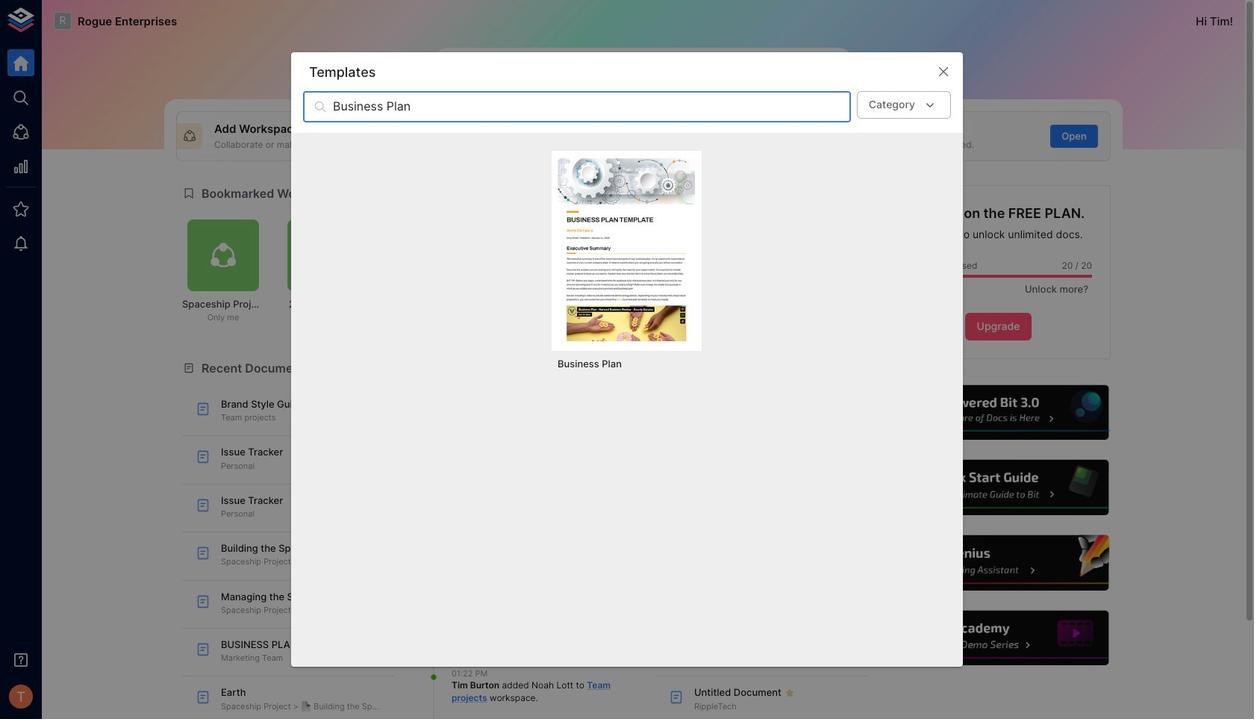 Task type: locate. For each thing, give the bounding box(es) containing it.
4 help image from the top
[[886, 609, 1111, 668]]

Search Templates... text field
[[333, 91, 851, 123]]

dialog
[[291, 52, 963, 667]]

help image
[[886, 383, 1111, 442], [886, 458, 1111, 517], [886, 533, 1111, 593], [886, 609, 1111, 668]]

business plan image
[[558, 157, 696, 341]]



Task type: describe. For each thing, give the bounding box(es) containing it.
3 help image from the top
[[886, 533, 1111, 593]]

1 help image from the top
[[886, 383, 1111, 442]]

2 help image from the top
[[886, 458, 1111, 517]]



Task type: vqa. For each thing, say whether or not it's contained in the screenshot.
second help Image from the bottom
yes



